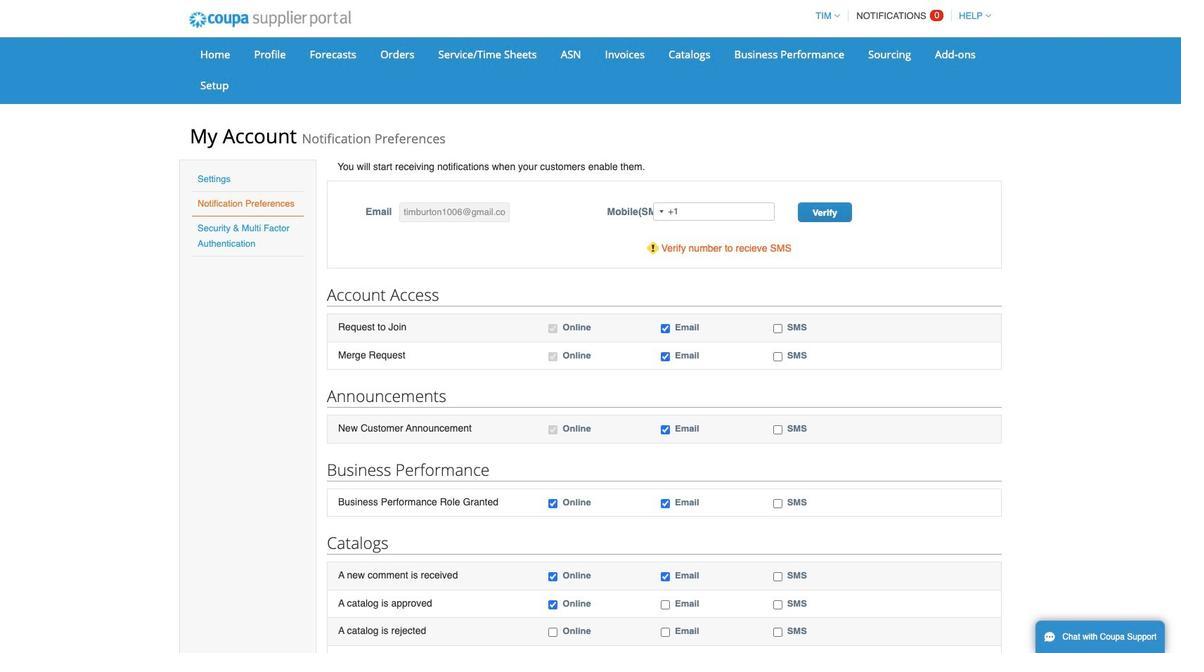Task type: describe. For each thing, give the bounding box(es) containing it.
telephone country code image
[[660, 210, 664, 213]]



Task type: vqa. For each thing, say whether or not it's contained in the screenshot.
Compliance's &
no



Task type: locate. For each thing, give the bounding box(es) containing it.
Telephone country code field
[[654, 203, 669, 220]]

None checkbox
[[549, 324, 558, 333], [661, 324, 670, 333], [549, 352, 558, 361], [661, 426, 670, 435], [774, 426, 783, 435], [549, 499, 558, 508], [661, 499, 670, 508], [549, 573, 558, 582], [661, 573, 670, 582], [661, 601, 670, 610], [549, 628, 558, 638], [774, 628, 783, 638], [549, 324, 558, 333], [661, 324, 670, 333], [549, 352, 558, 361], [661, 426, 670, 435], [774, 426, 783, 435], [549, 499, 558, 508], [661, 499, 670, 508], [549, 573, 558, 582], [661, 573, 670, 582], [661, 601, 670, 610], [549, 628, 558, 638], [774, 628, 783, 638]]

None checkbox
[[774, 324, 783, 333], [661, 352, 670, 361], [774, 352, 783, 361], [549, 426, 558, 435], [774, 499, 783, 508], [774, 573, 783, 582], [549, 601, 558, 610], [774, 601, 783, 610], [661, 628, 670, 638], [774, 324, 783, 333], [661, 352, 670, 361], [774, 352, 783, 361], [549, 426, 558, 435], [774, 499, 783, 508], [774, 573, 783, 582], [549, 601, 558, 610], [774, 601, 783, 610], [661, 628, 670, 638]]

navigation
[[810, 2, 992, 30]]

coupa supplier portal image
[[179, 2, 361, 37]]

None text field
[[400, 203, 510, 222]]

+1 201-555-0123 text field
[[654, 203, 775, 221]]



